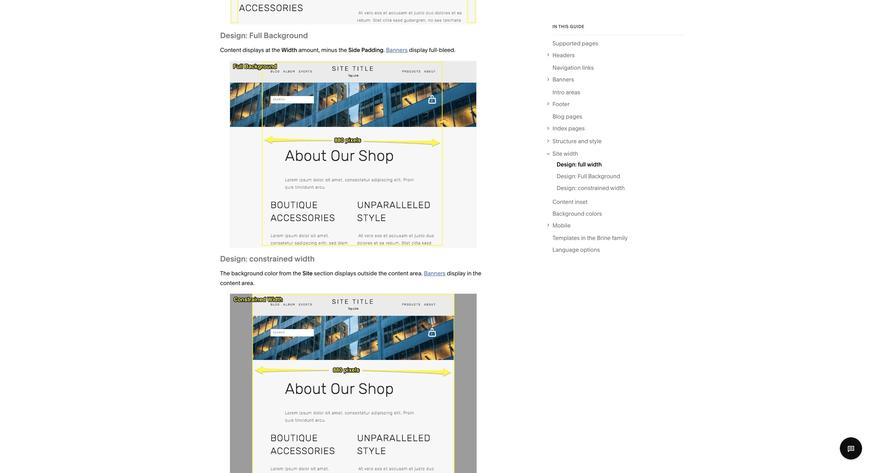 Task type: describe. For each thing, give the bounding box(es) containing it.
width right full
[[587, 161, 602, 168]]

design: for design: full width link
[[557, 161, 577, 168]]

minus
[[321, 47, 337, 54]]

inset
[[575, 198, 588, 205]]

display in the content area.
[[220, 270, 481, 287]]

1 vertical spatial full
[[578, 173, 587, 180]]

in for display
[[467, 270, 472, 277]]

bleed.
[[439, 47, 456, 54]]

padding
[[361, 47, 384, 54]]

color
[[264, 270, 278, 277]]

side
[[348, 47, 360, 54]]

design: full width
[[557, 161, 602, 168]]

1 horizontal spatial displays
[[335, 270, 356, 277]]

headers
[[553, 52, 575, 59]]

background inside design: full background link
[[588, 173, 620, 180]]

design: constrained width link
[[557, 183, 625, 195]]

templates in the brine family
[[553, 235, 628, 242]]

background inside background colors link
[[553, 210, 584, 217]]

outside
[[358, 270, 377, 277]]

structure and style button
[[545, 136, 684, 146]]

full-
[[429, 47, 439, 54]]

navigation links
[[553, 64, 594, 71]]

0 vertical spatial displays
[[243, 47, 264, 54]]

content inset
[[553, 198, 588, 205]]

brine constrained width.png image
[[230, 294, 477, 473]]

style
[[589, 138, 602, 145]]

at
[[265, 47, 270, 54]]

templates
[[553, 235, 580, 242]]

brine full width.png image
[[230, 0, 477, 24]]

0 vertical spatial display
[[409, 47, 428, 54]]

constrained inside design: constrained width link
[[578, 185, 609, 192]]

footer
[[553, 101, 570, 108]]

content for content displays at the width amount, minus the side padding . banners display full-bleed.
[[220, 47, 241, 54]]

index pages
[[553, 125, 585, 132]]

blog pages link
[[553, 112, 582, 124]]

headers button
[[545, 50, 684, 60]]

from
[[279, 270, 291, 277]]

site width link
[[553, 149, 684, 159]]

banners inside dropdown button
[[553, 76, 574, 83]]

colors
[[586, 210, 602, 217]]

site width button
[[545, 149, 684, 159]]

blog pages
[[553, 113, 582, 120]]

brine full background.png image
[[230, 60, 477, 248]]

pages for index pages
[[568, 125, 585, 132]]

in this guide
[[553, 24, 584, 29]]

0 horizontal spatial constrained
[[249, 254, 293, 264]]

site inside site width link
[[553, 150, 562, 157]]

content inside display in the content area.
[[220, 280, 240, 287]]

brine
[[597, 235, 611, 242]]

1 horizontal spatial banners link
[[424, 270, 446, 277]]

banners button
[[545, 75, 684, 84]]

0 horizontal spatial full
[[249, 31, 262, 40]]

intro
[[553, 89, 565, 96]]

0 vertical spatial area.
[[410, 270, 423, 277]]

full
[[578, 161, 586, 168]]

design: for design: full background link
[[557, 173, 577, 180]]

and
[[578, 138, 588, 145]]

2 horizontal spatial banners link
[[553, 75, 684, 84]]

0 horizontal spatial banners
[[386, 47, 408, 54]]

areas
[[566, 89, 580, 96]]

0 vertical spatial design: full background
[[220, 31, 308, 40]]

background
[[231, 270, 263, 277]]

content displays at the width amount, minus the side padding . banners display full-bleed.
[[220, 47, 456, 54]]

this
[[559, 24, 569, 29]]

supported pages link
[[553, 38, 598, 50]]

the background color from the site section displays outside the content area. banners
[[220, 270, 446, 277]]

display inside display in the content area.
[[447, 270, 466, 277]]

area. inside display in the content area.
[[242, 280, 254, 287]]

index
[[553, 125, 567, 132]]

1 vertical spatial site
[[303, 270, 313, 277]]

blog
[[553, 113, 565, 120]]

.
[[384, 47, 385, 54]]

language options
[[553, 247, 600, 253]]

1 vertical spatial design: constrained width
[[220, 254, 315, 264]]



Task type: vqa. For each thing, say whether or not it's contained in the screenshot.
COVER
no



Task type: locate. For each thing, give the bounding box(es) containing it.
0 horizontal spatial display
[[409, 47, 428, 54]]

0 horizontal spatial content
[[220, 280, 240, 287]]

content
[[220, 47, 241, 54], [553, 198, 574, 205]]

background colors
[[553, 210, 602, 217]]

banners link
[[386, 47, 408, 54], [553, 75, 684, 84], [424, 270, 446, 277]]

links
[[582, 64, 594, 71]]

1 horizontal spatial full
[[578, 173, 587, 180]]

1 vertical spatial display
[[447, 270, 466, 277]]

background colors link
[[553, 209, 602, 221]]

displays left at
[[243, 47, 264, 54]]

0 vertical spatial constrained
[[578, 185, 609, 192]]

0 vertical spatial background
[[264, 31, 308, 40]]

2 vertical spatial background
[[553, 210, 584, 217]]

the inside display in the content area.
[[473, 270, 481, 277]]

pages inside dropdown button
[[568, 125, 585, 132]]

intro areas link
[[553, 87, 580, 99]]

pages up structure and style
[[568, 125, 585, 132]]

1 horizontal spatial in
[[581, 235, 586, 242]]

intro areas
[[553, 89, 580, 96]]

design: full width link
[[557, 160, 602, 171]]

width
[[282, 47, 297, 54]]

supported
[[553, 40, 581, 47]]

1 vertical spatial background
[[588, 173, 620, 180]]

1 vertical spatial pages
[[566, 113, 582, 120]]

site width
[[553, 150, 578, 157]]

0 vertical spatial in
[[581, 235, 586, 242]]

in
[[581, 235, 586, 242], [467, 270, 472, 277]]

1 horizontal spatial area.
[[410, 270, 423, 277]]

pages for supported pages
[[582, 40, 598, 47]]

pages for blog pages
[[566, 113, 582, 120]]

1 vertical spatial constrained
[[249, 254, 293, 264]]

supported pages
[[553, 40, 598, 47]]

1 horizontal spatial constrained
[[578, 185, 609, 192]]

2 vertical spatial banners link
[[424, 270, 446, 277]]

index pages link
[[553, 124, 684, 133]]

site left section
[[303, 270, 313, 277]]

0 vertical spatial design: constrained width
[[557, 185, 625, 192]]

the
[[272, 47, 280, 54], [339, 47, 347, 54], [587, 235, 596, 242], [293, 270, 301, 277], [379, 270, 387, 277], [473, 270, 481, 277]]

site
[[553, 150, 562, 157], [303, 270, 313, 277]]

1 horizontal spatial content
[[388, 270, 408, 277]]

0 horizontal spatial design: constrained width
[[220, 254, 315, 264]]

1 vertical spatial banners link
[[553, 75, 684, 84]]

templates in the brine family link
[[553, 233, 628, 245]]

content
[[388, 270, 408, 277], [220, 280, 240, 287]]

width up design: full width
[[564, 150, 578, 157]]

1 horizontal spatial banners
[[424, 270, 446, 277]]

the
[[220, 270, 230, 277]]

language options link
[[553, 245, 600, 257]]

display
[[409, 47, 428, 54], [447, 270, 466, 277]]

displays
[[243, 47, 264, 54], [335, 270, 356, 277]]

index pages button
[[545, 124, 684, 133]]

in inside display in the content area.
[[467, 270, 472, 277]]

1 vertical spatial area.
[[242, 280, 254, 287]]

0 vertical spatial full
[[249, 31, 262, 40]]

pages down guide
[[582, 40, 598, 47]]

displays right section
[[335, 270, 356, 277]]

1 vertical spatial content
[[553, 198, 574, 205]]

constrained
[[578, 185, 609, 192], [249, 254, 293, 264]]

1 horizontal spatial display
[[447, 270, 466, 277]]

constrained up color in the left bottom of the page
[[249, 254, 293, 264]]

content for content inset
[[553, 198, 574, 205]]

0 vertical spatial content
[[388, 270, 408, 277]]

background up design: constrained width link at the right
[[588, 173, 620, 180]]

mobile link
[[553, 221, 684, 230]]

background up width
[[264, 31, 308, 40]]

banners
[[386, 47, 408, 54], [553, 76, 574, 83], [424, 270, 446, 277]]

design:
[[220, 31, 248, 40], [557, 161, 577, 168], [557, 173, 577, 180], [557, 185, 577, 192], [220, 254, 248, 264]]

0 horizontal spatial area.
[[242, 280, 254, 287]]

footer link
[[553, 99, 684, 109]]

structure and style
[[553, 138, 602, 145]]

0 vertical spatial content
[[220, 47, 241, 54]]

language
[[553, 247, 579, 253]]

0 horizontal spatial background
[[264, 31, 308, 40]]

1 vertical spatial banners
[[553, 76, 574, 83]]

1 vertical spatial design: full background
[[557, 173, 620, 180]]

design: full background up at
[[220, 31, 308, 40]]

0 horizontal spatial design: full background
[[220, 31, 308, 40]]

constrained down design: full background link
[[578, 185, 609, 192]]

1 horizontal spatial site
[[553, 150, 562, 157]]

2 vertical spatial banners
[[424, 270, 446, 277]]

pages up index pages
[[566, 113, 582, 120]]

content down the at the bottom left
[[220, 280, 240, 287]]

section
[[314, 270, 333, 277]]

in for templates
[[581, 235, 586, 242]]

structure
[[553, 138, 577, 145]]

mobile button
[[545, 221, 684, 230]]

0 vertical spatial banners link
[[386, 47, 408, 54]]

2 horizontal spatial banners
[[553, 76, 574, 83]]

headers link
[[553, 50, 684, 60]]

0 vertical spatial pages
[[582, 40, 598, 47]]

content right outside
[[388, 270, 408, 277]]

design: constrained width up color in the left bottom of the page
[[220, 254, 315, 264]]

navigation
[[553, 64, 581, 71]]

design: for design: constrained width link at the right
[[557, 185, 577, 192]]

content inset link
[[553, 197, 588, 209]]

design: constrained width down design: full background link
[[557, 185, 625, 192]]

0 horizontal spatial site
[[303, 270, 313, 277]]

design: full background link
[[557, 171, 620, 183]]

1 horizontal spatial background
[[553, 210, 584, 217]]

0 horizontal spatial displays
[[243, 47, 264, 54]]

width up section
[[294, 254, 315, 264]]

0 horizontal spatial content
[[220, 47, 241, 54]]

2 vertical spatial pages
[[568, 125, 585, 132]]

pages
[[582, 40, 598, 47], [566, 113, 582, 120], [568, 125, 585, 132]]

background
[[264, 31, 308, 40], [588, 173, 620, 180], [553, 210, 584, 217]]

full
[[249, 31, 262, 40], [578, 173, 587, 180]]

1 horizontal spatial design: constrained width
[[557, 185, 625, 192]]

design: full background
[[220, 31, 308, 40], [557, 173, 620, 180]]

guide
[[570, 24, 584, 29]]

design: full background up design: constrained width link at the right
[[557, 173, 620, 180]]

amount,
[[298, 47, 320, 54]]

in
[[553, 24, 557, 29]]

background down content inset link
[[553, 210, 584, 217]]

0 vertical spatial site
[[553, 150, 562, 157]]

1 horizontal spatial content
[[553, 198, 574, 205]]

0 horizontal spatial banners link
[[386, 47, 408, 54]]

2 horizontal spatial background
[[588, 173, 620, 180]]

footer button
[[545, 99, 684, 109]]

1 vertical spatial in
[[467, 270, 472, 277]]

site down structure
[[553, 150, 562, 157]]

0 horizontal spatial in
[[467, 270, 472, 277]]

0 vertical spatial banners
[[386, 47, 408, 54]]

options
[[580, 247, 600, 253]]

design: constrained width
[[557, 185, 625, 192], [220, 254, 315, 264]]

1 vertical spatial displays
[[335, 270, 356, 277]]

1 horizontal spatial design: full background
[[557, 173, 620, 180]]

width inside dropdown button
[[564, 150, 578, 157]]

family
[[612, 235, 628, 242]]

width
[[564, 150, 578, 157], [587, 161, 602, 168], [610, 185, 625, 192], [294, 254, 315, 264]]

area.
[[410, 270, 423, 277], [242, 280, 254, 287]]

width down design: full background link
[[610, 185, 625, 192]]

mobile
[[553, 222, 571, 229]]

structure and style link
[[553, 136, 684, 146]]

navigation links link
[[553, 63, 594, 75]]

1 vertical spatial content
[[220, 280, 240, 287]]



